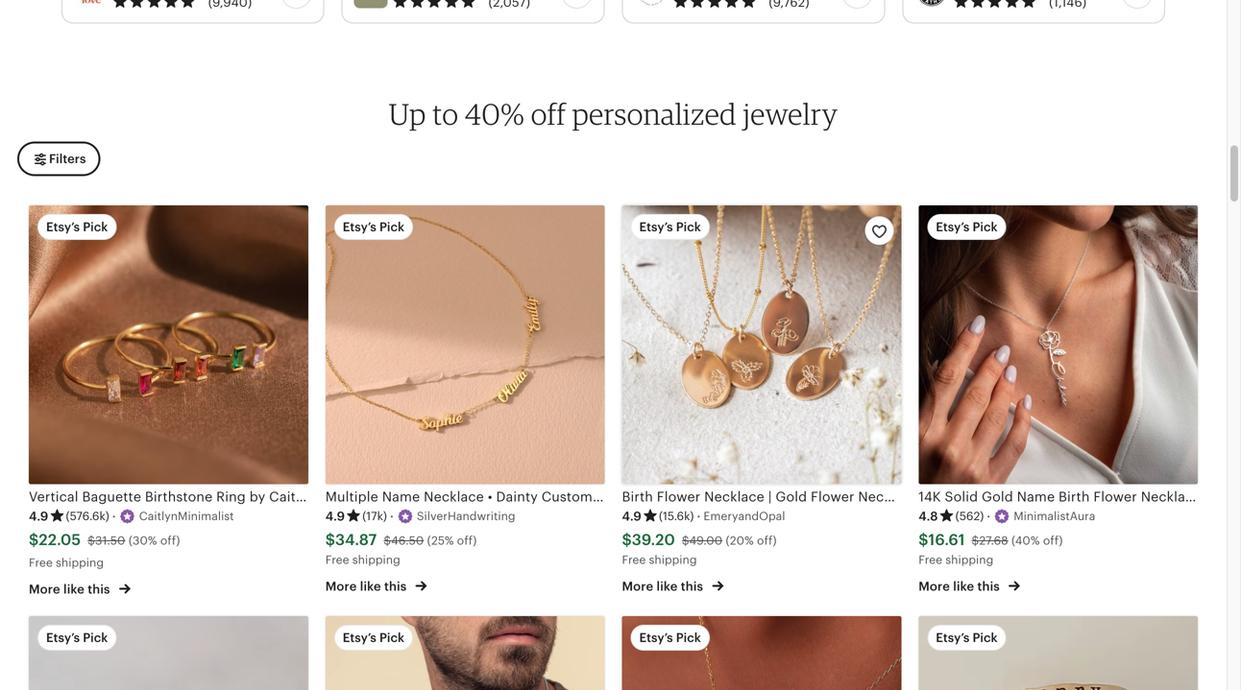 Task type: locate. For each thing, give the bounding box(es) containing it.
·
[[112, 510, 116, 524], [390, 510, 394, 524], [697, 510, 701, 524], [987, 510, 991, 524]]

like for 39.20
[[657, 580, 678, 594]]

4.9 inside 'image'
[[622, 510, 642, 524]]

off) down the minimalistaura
[[1043, 535, 1063, 547]]

4 · from the left
[[987, 510, 991, 524]]

this down $ 34.87 $ 46.50 (25% off) free shipping
[[384, 580, 407, 594]]

shipping inside $ 16.61 $ 27.68 (40% off) free shipping
[[946, 554, 994, 567]]

etsy's for 14k solid gold name birth flower necklace, custom thin gold flower jewelry personalized gifts for her and bridesmaid gift image
[[936, 220, 970, 234]]

4.8
[[919, 510, 938, 524]]

like down the $ 22.05 $ 31.50 (30% off) free shipping
[[63, 583, 85, 597]]

4.9 star rating with 17k reviews image
[[325, 508, 387, 526]]

pick for personalized men's bar necklace, engraved bar pendant for men, custom men's jewelry, name necklace, gift for boyfriend husband fathers day 'image'
[[379, 631, 405, 645]]

more down 16.61
[[919, 580, 950, 594]]

more like this for 39.20
[[622, 580, 706, 594]]

jewelry
[[743, 96, 838, 132]]

like down the 39.20
[[657, 580, 678, 594]]

like
[[360, 580, 381, 594], [657, 580, 678, 594], [953, 580, 974, 594], [63, 583, 85, 597]]

free inside $ 39.20 $ 49.00 (20% off) free shipping
[[622, 554, 646, 567]]

etsy's for stacking name rings, stackable rings, personalized name rings, mother's day gift for mom, mom rings, children names jewelry, gold filled 'image'
[[936, 631, 970, 645]]

$
[[29, 532, 39, 549], [325, 532, 335, 549], [622, 532, 632, 549], [919, 532, 929, 549], [88, 535, 95, 547], [384, 535, 391, 547], [682, 535, 689, 547], [972, 535, 979, 547]]

etsy's pick for vertical baguette birthstone ring by caitlyn minimalist • open duo gemstone ring • birthstone jewelry • personalized new mom gift • rm94 image
[[46, 220, 108, 234]]

4.9 up the 39.20
[[622, 510, 642, 524]]

· right (17k) in the bottom of the page
[[390, 510, 394, 524]]

2 off) from the left
[[457, 535, 477, 547]]

off) inside the $ 22.05 $ 31.50 (30% off) free shipping
[[160, 535, 180, 547]]

free inside $ 34.87 $ 46.50 (25% off) free shipping
[[325, 554, 349, 567]]

shipping down 34.87
[[352, 554, 400, 567]]

2 4.9 from the left
[[325, 510, 345, 524]]

31.50
[[95, 535, 125, 547]]

like for 22.05
[[63, 583, 85, 597]]

like down $ 34.87 $ 46.50 (25% off) free shipping
[[360, 580, 381, 594]]

etsy's pick for 14k gold rainbow ring, multi gemstone ring, arch ring, curved band, rainbow jewelry, mixed stone ring image
[[46, 631, 108, 645]]

this down $ 39.20 $ 49.00 (20% off) free shipping
[[681, 580, 703, 594]]

this for 39.20
[[681, 580, 703, 594]]

4.9 up 22.05
[[29, 510, 48, 524]]

more for 22.05
[[29, 583, 60, 597]]

$ down "4.8"
[[919, 532, 929, 549]]

more down 22.05
[[29, 583, 60, 597]]

this down $ 16.61 $ 27.68 (40% off) free shipping
[[977, 580, 1000, 594]]

personalized
[[572, 96, 737, 132]]

$ 39.20 $ 49.00 (20% off) free shipping
[[622, 532, 777, 567]]

up
[[389, 96, 426, 132]]

4 etsy's pick link from the left
[[919, 617, 1198, 691]]

etsy's pick
[[46, 220, 108, 234], [343, 220, 405, 234], [639, 220, 701, 234], [936, 220, 998, 234], [46, 631, 108, 645], [343, 631, 405, 645], [639, 631, 701, 645], [936, 631, 998, 645]]

49.00
[[689, 535, 723, 547]]

more like this link down $ 34.87 $ 46.50 (25% off) free shipping
[[325, 576, 427, 596]]

· for 22.05
[[112, 510, 116, 524]]

free down 22.05
[[29, 557, 53, 569]]

· for 34.87
[[390, 510, 394, 524]]

pick
[[83, 220, 108, 234], [379, 220, 405, 234], [676, 220, 701, 234], [973, 220, 998, 234], [83, 631, 108, 645], [379, 631, 405, 645], [676, 631, 701, 645], [973, 631, 998, 645]]

free inside the $ 22.05 $ 31.50 (30% off) free shipping
[[29, 557, 53, 569]]

more like this link down the $ 22.05 $ 31.50 (30% off) free shipping
[[29, 579, 131, 599]]

this down the $ 22.05 $ 31.50 (30% off) free shipping
[[88, 583, 110, 597]]

shipping for 16.61
[[946, 554, 994, 567]]

off) right the (30%
[[160, 535, 180, 547]]

shipping down 22.05
[[56, 557, 104, 569]]

$ down '4.9 star rating with 15.6k reviews' 'image'
[[622, 532, 632, 549]]

off) for 22.05
[[160, 535, 180, 547]]

1 · from the left
[[112, 510, 116, 524]]

shipping inside the $ 22.05 $ 31.50 (30% off) free shipping
[[56, 557, 104, 569]]

like for 34.87
[[360, 580, 381, 594]]

free down 16.61
[[919, 554, 942, 567]]

etsy's pick for bubble name necklace, bubble letter necklace, personalized silver jewelry, 3d balloon letter, gold name necklace, balloon name necklace,au37 image
[[639, 631, 701, 645]]

filters button
[[17, 142, 100, 177]]

more like this
[[325, 580, 410, 594], [622, 580, 706, 594], [919, 580, 1003, 594], [29, 583, 113, 597]]

shipping down 16.61
[[946, 554, 994, 567]]

off)
[[160, 535, 180, 547], [457, 535, 477, 547], [757, 535, 777, 547], [1043, 535, 1063, 547]]

this for 16.61
[[977, 580, 1000, 594]]

like down $ 16.61 $ 27.68 (40% off) free shipping
[[953, 580, 974, 594]]

more like this link for 22.05
[[29, 579, 131, 599]]

etsy's pick link
[[29, 617, 308, 691], [325, 617, 605, 691], [622, 617, 901, 691], [919, 617, 1198, 691]]

4.8 star rating with 562 reviews image
[[919, 508, 984, 526]]

free for 16.61
[[919, 554, 942, 567]]

free down 34.87
[[325, 554, 349, 567]]

free
[[325, 554, 349, 567], [622, 554, 646, 567], [919, 554, 942, 567], [29, 557, 53, 569]]

$ down '(562)' on the bottom right
[[972, 535, 979, 547]]

3 4.9 from the left
[[622, 510, 642, 524]]

(576.6k)
[[66, 510, 109, 523]]

more like this down the 39.20
[[622, 580, 706, 594]]

off) inside $ 16.61 $ 27.68 (40% off) free shipping
[[1043, 535, 1063, 547]]

$ down 4.9 star rating with 17k reviews image
[[325, 532, 335, 549]]

free inside $ 16.61 $ 27.68 (40% off) free shipping
[[919, 554, 942, 567]]

more like this link down $ 39.20 $ 49.00 (20% off) free shipping
[[622, 576, 724, 596]]

more like this link for 16.61
[[919, 576, 1020, 596]]

22.05
[[39, 532, 81, 549]]

more like this link
[[325, 576, 427, 596], [622, 576, 724, 596], [919, 576, 1020, 596], [29, 579, 131, 599]]

off) inside $ 39.20 $ 49.00 (20% off) free shipping
[[757, 535, 777, 547]]

caitlynminimalist
[[139, 510, 234, 523]]

1 horizontal spatial 4.9
[[325, 510, 345, 524]]

etsy's pick for stacking name rings, stackable rings, personalized name rings, mother's day gift for mom, mom rings, children names jewelry, gold filled 'image'
[[936, 631, 998, 645]]

4.9
[[29, 510, 48, 524], [325, 510, 345, 524], [622, 510, 642, 524]]

more like this down $ 16.61 $ 27.68 (40% off) free shipping
[[919, 580, 1003, 594]]

(25%
[[427, 535, 454, 547]]

off
[[531, 96, 566, 132]]

4 off) from the left
[[1043, 535, 1063, 547]]

· right (15.6k)
[[697, 510, 701, 524]]

1 off) from the left
[[160, 535, 180, 547]]

4.9 up 34.87
[[325, 510, 345, 524]]

shipping
[[352, 554, 400, 567], [649, 554, 697, 567], [946, 554, 994, 567], [56, 557, 104, 569]]

etsy's for 14k gold rainbow ring, multi gemstone ring, arch ring, curved band, rainbow jewelry, mixed stone ring image
[[46, 631, 80, 645]]

shipping down the 39.20
[[649, 554, 697, 567]]

(17k)
[[362, 510, 387, 523]]

etsy's
[[46, 220, 80, 234], [343, 220, 376, 234], [639, 220, 673, 234], [936, 220, 970, 234], [46, 631, 80, 645], [343, 631, 376, 645], [639, 631, 673, 645], [936, 631, 970, 645]]

1 4.9 from the left
[[29, 510, 48, 524]]

free for 39.20
[[622, 554, 646, 567]]

up to 40% off personalized jewelry
[[389, 96, 838, 132]]

off) down silverhandwriting
[[457, 535, 477, 547]]

etsy's for vertical baguette birthstone ring by caitlyn minimalist • open duo gemstone ring • birthstone jewelry • personalized new mom gift • rm94 image
[[46, 220, 80, 234]]

2 horizontal spatial 4.9
[[622, 510, 642, 524]]

· right '(562)' on the bottom right
[[987, 510, 991, 524]]

more like this down 22.05
[[29, 583, 113, 597]]

14k solid gold name birth flower necklace, custom thin gold flower jewelry personalized gifts for her and bridesmaid gift image
[[919, 205, 1198, 485]]

emeryandopal
[[704, 510, 785, 523]]

(20%
[[726, 535, 754, 547]]

$ down (15.6k)
[[682, 535, 689, 547]]

shipping inside $ 39.20 $ 49.00 (20% off) free shipping
[[649, 554, 697, 567]]

off) right '(20%'
[[757, 535, 777, 547]]

this
[[384, 580, 407, 594], [681, 580, 703, 594], [977, 580, 1000, 594], [88, 583, 110, 597]]

more
[[325, 580, 357, 594], [622, 580, 653, 594], [919, 580, 950, 594], [29, 583, 60, 597]]

more down 34.87
[[325, 580, 357, 594]]

more like this down 34.87
[[325, 580, 410, 594]]

more down the 39.20
[[622, 580, 653, 594]]

· for 16.61
[[987, 510, 991, 524]]

off) inside $ 34.87 $ 46.50 (25% off) free shipping
[[457, 535, 477, 547]]

etsy's pick for the "birth flower necklace | gold flower necklace | personalized floral mom necklace | june birthday gift for her | bridesmaids necklace" image
[[639, 220, 701, 234]]

· emeryandopal
[[697, 510, 785, 524]]

free down the 39.20
[[622, 554, 646, 567]]

more for 39.20
[[622, 580, 653, 594]]

multiple name necklace • dainty custom charm necklace • handmade kids name necklace for mom • perfect mother's day gift • nh05f97 image
[[325, 205, 605, 485]]

34.87
[[335, 532, 377, 549]]

(40%
[[1012, 535, 1040, 547]]

· up 31.50
[[112, 510, 116, 524]]

minimalistaura
[[1014, 510, 1095, 523]]

etsy's pick for 14k solid gold name birth flower necklace, custom thin gold flower jewelry personalized gifts for her and bridesmaid gift image
[[936, 220, 998, 234]]

0 horizontal spatial 4.9
[[29, 510, 48, 524]]

3 etsy's pick link from the left
[[622, 617, 901, 691]]

shipping inside $ 34.87 $ 46.50 (25% off) free shipping
[[352, 554, 400, 567]]

silverhandwriting
[[417, 510, 515, 523]]

3 off) from the left
[[757, 535, 777, 547]]

more like this link down $ 16.61 $ 27.68 (40% off) free shipping
[[919, 576, 1020, 596]]

2 · from the left
[[390, 510, 394, 524]]

pick for stacking name rings, stackable rings, personalized name rings, mother's day gift for mom, mom rings, children names jewelry, gold filled 'image'
[[973, 631, 998, 645]]



Task type: describe. For each thing, give the bounding box(es) containing it.
pick for the "birth flower necklace | gold flower necklace | personalized floral mom necklace | june birthday gift for her | bridesmaids necklace" image
[[676, 220, 701, 234]]

etsy's for personalized men's bar necklace, engraved bar pendant for men, custom men's jewelry, name necklace, gift for boyfriend husband fathers day 'image'
[[343, 631, 376, 645]]

14k gold rainbow ring, multi gemstone ring, arch ring, curved band, rainbow jewelry, mixed stone ring image
[[29, 617, 308, 691]]

more like this link for 39.20
[[622, 576, 724, 596]]

etsy's for bubble name necklace, bubble letter necklace, personalized silver jewelry, 3d balloon letter, gold name necklace, balloon name necklace,au37 image
[[639, 631, 673, 645]]

27.68
[[979, 535, 1008, 547]]

$ 22.05 $ 31.50 (30% off) free shipping
[[29, 532, 180, 569]]

shipping for 22.05
[[56, 557, 104, 569]]

free for 22.05
[[29, 557, 53, 569]]

pick for the multiple name necklace • dainty custom charm necklace • handmade kids name necklace for mom • perfect mother's day gift • nh05f97 image
[[379, 220, 405, 234]]

40%
[[465, 96, 525, 132]]

shipping for 39.20
[[649, 554, 697, 567]]

bubble name necklace, bubble letter necklace, personalized silver jewelry, 3d balloon letter, gold name necklace, balloon name necklace,au37 image
[[622, 617, 901, 691]]

birth flower necklace | gold flower necklace | personalized floral mom necklace | june birthday gift for her | bridesmaids necklace image
[[622, 205, 901, 485]]

2 etsy's pick link from the left
[[325, 617, 605, 691]]

pick for 14k solid gold name birth flower necklace, custom thin gold flower jewelry personalized gifts for her and bridesmaid gift image
[[973, 220, 998, 234]]

like for 16.61
[[953, 580, 974, 594]]

etsy's pick for the multiple name necklace • dainty custom charm necklace • handmade kids name necklace for mom • perfect mother's day gift • nh05f97 image
[[343, 220, 405, 234]]

more like this for 16.61
[[919, 580, 1003, 594]]

4.9 for 22.05
[[29, 510, 48, 524]]

stacking name rings, stackable rings, personalized name rings, mother's day gift for mom, mom rings, children names jewelry, gold filled image
[[919, 617, 1198, 691]]

more like this for 34.87
[[325, 580, 410, 594]]

4.9 for 39.20
[[622, 510, 642, 524]]

pick for bubble name necklace, bubble letter necklace, personalized silver jewelry, 3d balloon letter, gold name necklace, balloon name necklace,au37 image
[[676, 631, 701, 645]]

off) for 39.20
[[757, 535, 777, 547]]

vertical baguette birthstone ring by caitlyn minimalist • open duo gemstone ring • birthstone jewelry • personalized new mom gift • rm94 image
[[29, 205, 308, 485]]

1 etsy's pick link from the left
[[29, 617, 308, 691]]

pick for 14k gold rainbow ring, multi gemstone ring, arch ring, curved band, rainbow jewelry, mixed stone ring image
[[83, 631, 108, 645]]

$ down "(576.6k)"
[[88, 535, 95, 547]]

this for 34.87
[[384, 580, 407, 594]]

39.20
[[632, 532, 675, 549]]

shipping for 34.87
[[352, 554, 400, 567]]

free for 34.87
[[325, 554, 349, 567]]

$ 16.61 $ 27.68 (40% off) free shipping
[[919, 532, 1063, 567]]

off) for 16.61
[[1043, 535, 1063, 547]]

off) for 34.87
[[457, 535, 477, 547]]

$ 34.87 $ 46.50 (25% off) free shipping
[[325, 532, 477, 567]]

$ down 4.9 star rating with 576.6k reviews image
[[29, 532, 39, 549]]

filters
[[49, 152, 86, 166]]

pick for vertical baguette birthstone ring by caitlyn minimalist • open duo gemstone ring • birthstone jewelry • personalized new mom gift • rm94 image
[[83, 220, 108, 234]]

to
[[432, 96, 459, 132]]

(562)
[[955, 510, 984, 523]]

4.9 star rating with 15.6k reviews image
[[622, 508, 694, 526]]

16.61
[[929, 532, 965, 549]]

4.9 star rating with 576.6k reviews image
[[29, 508, 109, 526]]

(15.6k)
[[659, 510, 694, 523]]

more for 16.61
[[919, 580, 950, 594]]

more like this link for 34.87
[[325, 576, 427, 596]]

$ down (17k) in the bottom of the page
[[384, 535, 391, 547]]

personalized men's bar necklace, engraved bar pendant for men, custom men's jewelry, name necklace, gift for boyfriend husband fathers day image
[[325, 617, 605, 691]]

more like this for 22.05
[[29, 583, 113, 597]]

3 · from the left
[[697, 510, 701, 524]]

46.50
[[391, 535, 424, 547]]

4.9 for 34.87
[[325, 510, 345, 524]]

(30%
[[129, 535, 157, 547]]

etsy's pick for personalized men's bar necklace, engraved bar pendant for men, custom men's jewelry, name necklace, gift for boyfriend husband fathers day 'image'
[[343, 631, 405, 645]]

this for 22.05
[[88, 583, 110, 597]]

etsy's for the "birth flower necklace | gold flower necklace | personalized floral mom necklace | june birthday gift for her | bridesmaids necklace" image
[[639, 220, 673, 234]]

etsy's for the multiple name necklace • dainty custom charm necklace • handmade kids name necklace for mom • perfect mother's day gift • nh05f97 image
[[343, 220, 376, 234]]

more for 34.87
[[325, 580, 357, 594]]



Task type: vqa. For each thing, say whether or not it's contained in the screenshot.


